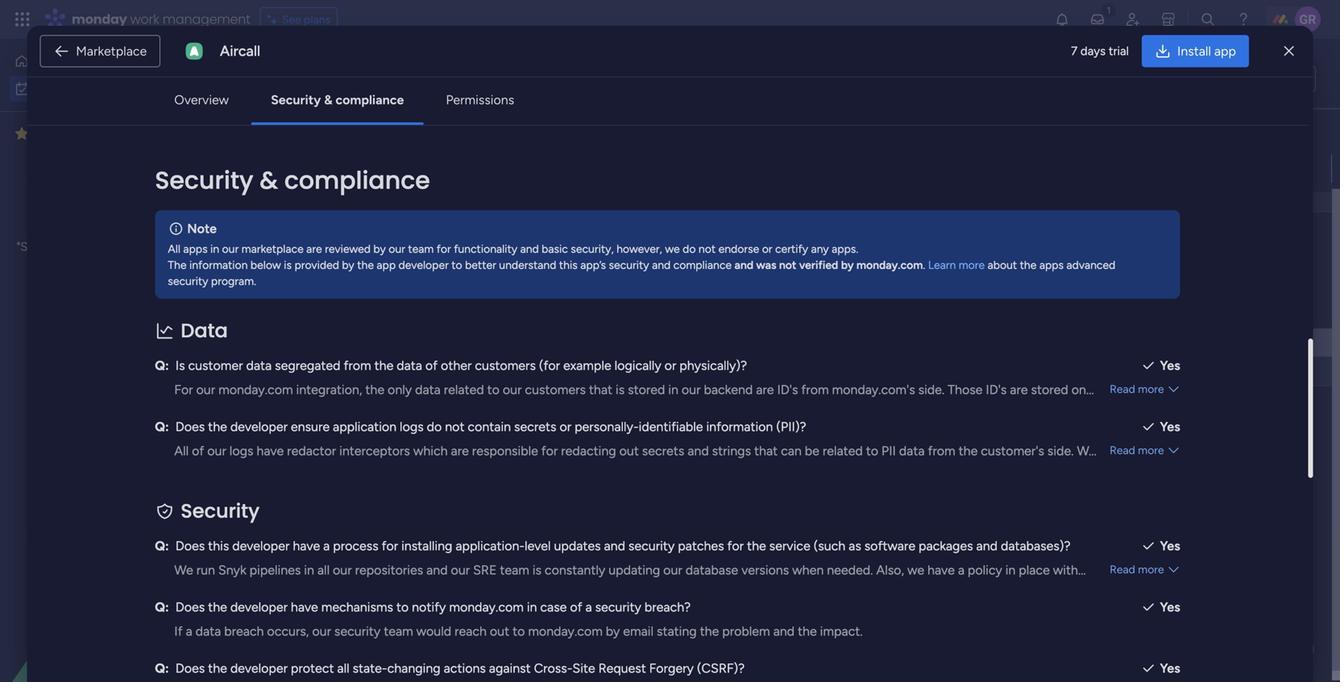 Task type: locate. For each thing, give the bounding box(es) containing it.
select product image
[[15, 11, 31, 27]]

security down pipelines at the bottom of page
[[256, 581, 302, 596]]

0 vertical spatial related
[[444, 382, 484, 398]]

2 read more link from the top
[[1110, 442, 1181, 458]]

following:
[[419, 581, 475, 596]]

developer for application
[[230, 419, 288, 435]]

have inside all of our logs have redactor interceptors which are responsible for redacting out secrets and strings that can be related to pii data from the customer's side. we only keep id's that help us debug in case of issues.
[[257, 444, 284, 459]]

days
[[1081, 44, 1106, 58], [544, 581, 571, 596], [635, 581, 662, 596], [745, 581, 772, 596]]

any inside the 'all apps in our marketplace are reviewed by our team for functionality and basic security, however, we do not endorse or certify any apps. the information below is provided by the app developer to better understand this app's security and compliance and was not verified by monday.com . learn more'
[[811, 242, 829, 256]]

1 read more link from the top
[[1110, 381, 1181, 397]]

0 vertical spatial side.
[[919, 382, 945, 398]]

reviewed
[[325, 242, 371, 256]]

all down the for on the left
[[174, 444, 189, 459]]

1 horizontal spatial information
[[706, 419, 773, 435]]

compliance inside the 'all apps in our marketplace are reviewed by our team for functionality and basic security, however, we do not endorse or certify any apps. the information below is provided by the app developer to better understand this app's security and compliance and was not verified by monday.com . learn more'
[[674, 258, 732, 272]]

apps down note at the left of the page
[[183, 242, 208, 256]]

and up following:
[[427, 563, 448, 578]]

0 vertical spatial can
[[170, 240, 189, 254]]

database up medium:
[[686, 563, 738, 578]]

2 + from the top
[[263, 365, 270, 379]]

days left the trial
[[1081, 44, 1106, 58]]

0 vertical spatial we
[[665, 242, 680, 256]]

1 horizontal spatial be
[[887, 400, 902, 415]]

team up critical:
[[500, 563, 529, 578]]

stating
[[657, 624, 697, 639]]

1 vertical spatial do
[[683, 242, 696, 256]]

0 inside without a date / 0 items
[[394, 540, 402, 553]]

application logo image
[[181, 38, 207, 64]]

can inside the no favorite boards yet "star" any board so that you can easily access it later
[[170, 240, 189, 254]]

our right 'reviewed'
[[389, 242, 405, 256]]

0 vertical spatial app
[[1215, 44, 1236, 59]]

1 vertical spatial which
[[346, 581, 381, 596]]

0 horizontal spatial can
[[170, 240, 189, 254]]

customers up separated
[[525, 382, 586, 398]]

1 horizontal spatial any
[[811, 242, 829, 256]]

1 read from the top
[[1110, 382, 1136, 396]]

item up today / 0 items
[[296, 191, 319, 205]]

see plans button
[[260, 7, 338, 31]]

is right 'identifier'
[[411, 400, 420, 415]]

help image
[[1236, 11, 1252, 27]]

1 vertical spatial 7
[[534, 581, 541, 596]]

0 vertical spatial logs
[[400, 419, 424, 435]]

for up repositories
[[382, 539, 398, 554]]

or right "logically"
[[665, 358, 677, 373]]

0 vertical spatial read more link
[[1110, 381, 1181, 397]]

yes for we run snyk pipelines in all our repositories and our sre team is constantly updating our database versions when needed. also, we have a policy in place with the sla to fix security issues, which is the following:  - critical: 7 days - high: 30 days - medium: 60 days - low: remediation is not mandatory
[[1160, 539, 1181, 554]]

not down 'call.'
[[445, 419, 465, 435]]

be down monday.com's
[[887, 400, 902, 415]]

0 vertical spatial only
[[388, 382, 412, 398]]

are inside the 'all apps in our marketplace are reviewed by our team for functionality and basic security, however, we do not endorse or certify any apps. the information below is provided by the app developer to better understand this app's security and compliance and was not verified by monday.com . learn more'
[[306, 242, 322, 256]]

versions
[[742, 563, 789, 578]]

which up mechanisms
[[346, 581, 381, 596]]

can inside all of our logs have redactor interceptors which are responsible for redacting out secrets and strings that can be related to pii data from the customer's side. we only keep id's that help us debug in case of issues.
[[781, 444, 802, 459]]

1 vertical spatial + add item
[[263, 365, 319, 379]]

3 does from the top
[[176, 600, 205, 615]]

that inside the no favorite boards yet "star" any board so that you can easily access it later
[[122, 240, 144, 254]]

1 yes from the top
[[1160, 358, 1181, 373]]

0 horizontal spatial database
[[197, 400, 249, 415]]

have up pipelines at the bottom of page
[[293, 539, 320, 554]]

does down if
[[176, 661, 205, 676]]

2 vertical spatial security
[[181, 498, 260, 525]]

0 horizontal spatial id's
[[233, 461, 254, 477]]

does for does this developer have a process for installing application-level updates and security patches for the service (such as software packages and databases)?
[[176, 539, 205, 554]]

about the apps advanced security program.
[[168, 258, 1116, 288]]

our right the for on the left
[[196, 382, 215, 398]]

be inside all of our logs have redactor interceptors which are responsible for redacting out secrets and strings that can be related to pii data from the customer's side. we only keep id's that help us debug in case of issues.
[[805, 444, 820, 459]]

our down the physically)?
[[682, 382, 701, 398]]

0 horizontal spatial so
[[106, 240, 119, 254]]

to inside all of our logs have redactor interceptors which are responsible for redacting out secrets and strings that can be related to pii data from the customer's side. we only keep id's that help us debug in case of issues.
[[866, 444, 879, 459]]

0 vertical spatial add
[[273, 191, 293, 205]]

permissions button
[[433, 84, 527, 116]]

have
[[257, 444, 284, 459], [293, 539, 320, 554], [928, 563, 955, 578], [291, 600, 318, 615]]

0 horizontal spatial 7
[[534, 581, 541, 596]]

to
[[1264, 72, 1276, 86]]

3 yes from the top
[[1160, 539, 1181, 554]]

items inside without a date / 0 items
[[404, 540, 432, 553]]

related down company
[[823, 444, 863, 459]]

so inside for our monday.com integration, the only data related to our customers that is stored in our backend are id's from monday.com's side. those id's are stored on our database where the unique identifier is the call. calls are separated from companies, so no data from one company can be mixed with another.
[[687, 400, 701, 415]]

does for does the developer ensure application logs do not contain secrets or personally-identifiable information (pii)?
[[176, 419, 205, 435]]

5 q: from the top
[[155, 661, 169, 676]]

add down the 1
[[273, 191, 293, 205]]

program.
[[211, 274, 256, 288]]

protect
[[291, 661, 334, 676]]

in up issues,
[[304, 563, 314, 578]]

the inside about the apps advanced security program.
[[1020, 258, 1037, 272]]

is inside the 'all apps in our marketplace are reviewed by our team for functionality and basic security, however, we do not endorse or certify any apps. the information below is provided by the app developer to better understand this app's security and compliance and was not verified by monday.com . learn more'
[[284, 258, 292, 272]]

read more
[[1110, 382, 1164, 396], [1110, 444, 1164, 457], [1110, 563, 1164, 577]]

more for for our monday.com integration, the only data related to our customers that is stored in our backend are id's from monday.com's side. those id's are stored on our database where the unique identifier is the call. calls are separated from companies, so no data from one company can be mixed with another.
[[1138, 382, 1164, 396]]

more for we run snyk pipelines in all our repositories and our sre team is constantly updating our database versions when needed. also, we have a policy in place with the sla to fix security issues, which is the following:  - critical: 7 days - high: 30 days - medium: 60 days - low: remediation is not mandatory
[[1138, 563, 1164, 577]]

in inside the 'all apps in our marketplace are reviewed by our team for functionality and basic security, however, we do not endorse or certify any apps. the information below is provided by the app developer to better understand this app's security and compliance and was not verified by monday.com . learn more'
[[210, 242, 219, 256]]

2 vertical spatial read
[[1110, 563, 1136, 577]]

security inside security & compliance button
[[271, 92, 321, 108]]

strings
[[712, 444, 751, 459]]

1 vertical spatial compliance
[[284, 163, 430, 197]]

side. up mixed
[[919, 382, 945, 398]]

or down separated
[[560, 419, 572, 435]]

2 horizontal spatial can
[[863, 400, 884, 415]]

to inside the 'all apps in our marketplace are reviewed by our team for functionality and basic security, however, we do not endorse or certify any apps. the information below is provided by the app developer to better understand this app's security and compliance and was not verified by monday.com . learn more'
[[452, 258, 462, 272]]

do
[[1278, 72, 1292, 86], [683, 242, 696, 256], [427, 419, 442, 435]]

information up the strings
[[706, 419, 773, 435]]

data
[[246, 358, 272, 373], [397, 358, 422, 373], [415, 382, 441, 398], [722, 400, 748, 415], [899, 444, 925, 459], [196, 624, 221, 639]]

is
[[176, 358, 185, 373]]

1 does from the top
[[176, 419, 205, 435]]

in down note at the left of the page
[[210, 242, 219, 256]]

1 - from the left
[[478, 581, 483, 596]]

easily
[[49, 258, 79, 272]]

items
[[341, 249, 369, 263], [370, 424, 397, 437], [404, 540, 432, 553]]

app right today / 0 items
[[377, 258, 396, 272]]

2 q: from the top
[[155, 419, 169, 435]]

compliance inside button
[[336, 92, 404, 108]]

updating
[[609, 563, 660, 578]]

do up issues.
[[427, 419, 442, 435]]

security & compliance
[[271, 92, 404, 108], [155, 163, 430, 197]]

that down 'example'
[[589, 382, 613, 398]]

help
[[284, 461, 308, 477]]

all
[[168, 242, 181, 256], [174, 444, 189, 459]]

1 horizontal spatial &
[[324, 92, 333, 108]]

request
[[599, 661, 646, 676]]

which inside we run snyk pipelines in all our repositories and our sre team is constantly updating our database versions when needed. also, we have a policy in place with the sla to fix security issues, which is the following:  - critical: 7 days - high: 30 days - medium: 60 days - low: remediation is not mandatory
[[346, 581, 381, 596]]

2 does from the top
[[176, 539, 205, 554]]

2 yes from the top
[[1160, 419, 1181, 435]]

install app
[[1178, 44, 1236, 59]]

compliance up filter dashboard by text 'search field'
[[336, 92, 404, 108]]

2 horizontal spatial 0
[[394, 540, 402, 553]]

was
[[756, 258, 777, 272]]

without
[[271, 535, 328, 556]]

1 + add item from the top
[[263, 191, 319, 205]]

invite members image
[[1125, 11, 1141, 27]]

1 horizontal spatial do
[[683, 242, 696, 256]]

security inside we run snyk pipelines in all our repositories and our sre team is constantly updating our database versions when needed. also, we have a policy in place with the sla to fix security issues, which is the following:  - critical: 7 days - high: 30 days - medium: 60 days - low: remediation is not mandatory
[[256, 581, 302, 596]]

logs down 'identifier'
[[400, 419, 424, 435]]

2 vertical spatial 0
[[394, 540, 402, 553]]

apps inside about the apps advanced security program.
[[1040, 258, 1064, 272]]

from up company
[[802, 382, 829, 398]]

q: for q: does the developer have mechanisms to notify monday.com in case of a security breach?
[[155, 600, 169, 615]]

all inside the 'all apps in our marketplace are reviewed by our team for functionality and basic security, however, we do not endorse or certify any apps. the information below is provided by the app developer to better understand this app's security and compliance and was not verified by monday.com . learn more'
[[168, 242, 181, 256]]

for
[[437, 242, 451, 256], [541, 444, 558, 459], [382, 539, 398, 554], [727, 539, 744, 554]]

0 vertical spatial team
[[408, 242, 434, 256]]

monday marketplace image
[[1161, 11, 1177, 27]]

our inside all of our logs have redactor interceptors which are responsible for redacting out secrets and strings that can be related to pii data from the customer's side. we only keep id's that help us debug in case of issues.
[[207, 444, 226, 459]]

all inside all of our logs have redactor interceptors which are responsible for redacting out secrets and strings that can be related to pii data from the customer's side. we only keep id's that help us debug in case of issues.
[[174, 444, 189, 459]]

security & compliance button
[[258, 84, 417, 116]]

stored left on
[[1031, 382, 1069, 398]]

0 horizontal spatial apps
[[183, 242, 208, 256]]

1 vertical spatial customers
[[525, 382, 586, 398]]

cross-
[[534, 661, 573, 676]]

work
[[130, 10, 159, 28]]

3 q: from the top
[[155, 539, 169, 554]]

2 vertical spatial or
[[560, 419, 572, 435]]

5 yes from the top
[[1160, 661, 1181, 676]]

1 horizontal spatial related
[[823, 444, 863, 459]]

0 horizontal spatial secrets
[[514, 419, 557, 435]]

are inside all of our logs have redactor interceptors which are responsible for redacting out secrets and strings that can be related to pii data from the customer's side. we only keep id's that help us debug in case of issues.
[[451, 444, 469, 459]]

task 1
[[261, 162, 291, 176]]

0 horizontal spatial with
[[943, 400, 968, 415]]

and right problem
[[773, 624, 795, 639]]

1 item from the top
[[296, 191, 319, 205]]

we inside we run snyk pipelines in all our repositories and our sre team is constantly updating our database versions when needed. also, we have a policy in place with the sla to fix security issues, which is the following:  - critical: 7 days - high: 30 days - medium: 60 days - low: remediation is not mandatory
[[908, 563, 925, 578]]

2 vertical spatial /
[[383, 535, 391, 556]]

or inside the 'all apps in our marketplace are reviewed by our team for functionality and basic security, however, we do not endorse or certify any apps. the information below is provided by the app developer to better understand this app's security and compliance and was not verified by monday.com . learn more'
[[762, 242, 773, 256]]

a
[[332, 535, 342, 556], [323, 539, 330, 554], [958, 563, 965, 578], [586, 600, 592, 615], [186, 624, 192, 639]]

0 vertical spatial all
[[317, 563, 330, 578]]

yes for all of our logs have redactor interceptors which are responsible for redacting out secrets and strings that can be related to pii data from the customer's side. we only keep id's that help us debug in case of issues.
[[1160, 419, 1181, 435]]

so
[[106, 240, 119, 254], [687, 400, 701, 415]]

we right also,
[[908, 563, 925, 578]]

security inside about the apps advanced security program.
[[168, 274, 208, 288]]

0 horizontal spatial we
[[665, 242, 680, 256]]

lottie animation image
[[0, 520, 206, 683]]

can up 'the'
[[170, 240, 189, 254]]

0 horizontal spatial be
[[805, 444, 820, 459]]

all inside we run snyk pipelines in all our repositories and our sre team is constantly updating our database versions when needed. also, we have a policy in place with the sla to fix security issues, which is the following:  - critical: 7 days - high: 30 days - medium: 60 days - low: remediation is not mandatory
[[317, 563, 330, 578]]

management
[[163, 10, 250, 28]]

that left help
[[257, 461, 280, 477]]

data right if
[[196, 624, 221, 639]]

greg robinson image
[[1295, 6, 1321, 32]]

my work
[[238, 61, 346, 97]]

to inside we run snyk pipelines in all our repositories and our sre team is constantly updating our database versions when needed. also, we have a policy in place with the sla to fix security issues, which is the following:  - critical: 7 days - high: 30 days - medium: 60 days - low: remediation is not mandatory
[[223, 581, 235, 596]]

0 horizontal spatial app
[[377, 258, 396, 272]]

sla
[[197, 581, 220, 596]]

security down 'the'
[[168, 274, 208, 288]]

out down the personally-
[[620, 444, 639, 459]]

0 vertical spatial do
[[1278, 72, 1292, 86]]

1 q: from the top
[[155, 358, 169, 373]]

0 inside today / 0 items
[[331, 249, 339, 263]]

0 vertical spatial 7
[[1071, 44, 1078, 58]]

boards
[[106, 222, 144, 236]]

- down constantly
[[574, 581, 579, 596]]

with down those
[[943, 400, 968, 415]]

data down q: is customer data segregated from the data of other customers (for example logically or physically)?
[[415, 382, 441, 398]]

1 vertical spatial app
[[377, 258, 396, 272]]

the
[[168, 258, 187, 272]]

1 vertical spatial information
[[706, 419, 773, 435]]

application-
[[456, 539, 525, 554]]

developer down breach
[[230, 661, 288, 676]]

not inside we run snyk pipelines in all our repositories and our sre team is constantly updating our database versions when needed. also, we have a policy in place with the sla to fix security issues, which is the following:  - critical: 7 days - high: 30 days - medium: 60 days - low: remediation is not mandatory
[[903, 581, 922, 596]]

0 vertical spatial out
[[620, 444, 639, 459]]

security & compliance up marketplace
[[155, 163, 430, 197]]

secrets down identifiable
[[642, 444, 685, 459]]

however,
[[617, 242, 662, 256]]

1 vertical spatial +
[[263, 365, 270, 379]]

have up mandatory on the bottom of page
[[928, 563, 955, 578]]

1 vertical spatial this
[[208, 539, 229, 554]]

& inside button
[[324, 92, 333, 108]]

all for all apps in our marketplace are reviewed by our team for functionality and basic security, however, we do not endorse or certify any apps. the information below is provided by the app developer to better understand this app's security and compliance and was not verified by monday.com . learn more
[[168, 242, 181, 256]]

3 read more link from the top
[[1110, 562, 1181, 578]]

case down interceptors
[[381, 461, 408, 477]]

monday.com inside the 'all apps in our marketplace are reviewed by our team for functionality and basic security, however, we do not endorse or certify any apps. the information below is provided by the app developer to better understand this app's security and compliance and was not verified by monday.com . learn more'
[[857, 258, 923, 272]]

1 vertical spatial add
[[273, 365, 293, 379]]

not
[[699, 242, 716, 256], [779, 258, 797, 272], [445, 419, 465, 435], [903, 581, 922, 596]]

1 horizontal spatial so
[[687, 400, 701, 415]]

and down endorse
[[735, 258, 754, 272]]

notifications image
[[1054, 11, 1070, 27]]

logs up "keep"
[[230, 444, 253, 459]]

service
[[770, 539, 811, 554]]

as
[[849, 539, 861, 554]]

from inside all of our logs have redactor interceptors which are responsible for redacting out secrets and strings that can be related to pii data from the customer's side. we only keep id's that help us debug in case of issues.
[[928, 444, 956, 459]]

do right to
[[1278, 72, 1292, 86]]

1 vertical spatial secrets
[[642, 444, 685, 459]]

0 vertical spatial case
[[381, 461, 408, 477]]

add up where
[[273, 365, 293, 379]]

security down however,
[[609, 258, 649, 272]]

2 vertical spatial can
[[781, 444, 802, 459]]

0 vertical spatial security & compliance
[[271, 92, 404, 108]]

security
[[271, 92, 321, 108], [155, 163, 253, 197], [181, 498, 260, 525]]

identifier
[[356, 400, 408, 415]]

1 vertical spatial all
[[174, 444, 189, 459]]

&
[[324, 92, 333, 108], [260, 163, 278, 197]]

2 stored from the left
[[1031, 382, 1069, 398]]

customers for (for
[[475, 358, 536, 373]]

+ add item
[[263, 191, 319, 205], [263, 365, 319, 379]]

1 vertical spatial we
[[908, 563, 925, 578]]

days down updating
[[635, 581, 662, 596]]

that up it
[[122, 240, 144, 254]]

all for protect
[[337, 661, 350, 676]]

this up run
[[208, 539, 229, 554]]

3 read from the top
[[1110, 563, 1136, 577]]

1 vertical spatial apps
[[1040, 258, 1064, 272]]

you
[[147, 240, 167, 254]]

search everything image
[[1200, 11, 1216, 27]]

developer for mechanisms
[[230, 600, 288, 615]]

0 vertical spatial 0
[[331, 249, 339, 263]]

0 vertical spatial secrets
[[514, 419, 557, 435]]

0 vertical spatial or
[[762, 242, 773, 256]]

that inside for our monday.com integration, the only data related to our customers that is stored in our backend are id's from monday.com's side. those id's are stored on our database where the unique identifier is the call. calls are separated from companies, so no data from one company can be mixed with another.
[[589, 382, 613, 398]]

security & compliance inside button
[[271, 92, 404, 108]]

our
[[222, 242, 239, 256], [389, 242, 405, 256], [196, 382, 215, 398], [503, 382, 522, 398], [682, 382, 701, 398], [174, 400, 193, 415], [207, 444, 226, 459], [333, 563, 352, 578], [451, 563, 470, 578], [664, 563, 683, 578], [312, 624, 331, 639]]

basic
[[542, 242, 568, 256]]

today
[[271, 245, 316, 266]]

compliance down endorse
[[674, 258, 732, 272]]

logs inside all of our logs have redactor interceptors which are responsible for redacting out secrets and strings that can be related to pii data from the customer's side. we only keep id's that help us debug in case of issues.
[[230, 444, 253, 459]]

1 vertical spatial read more link
[[1110, 442, 1181, 458]]

customers inside for our monday.com integration, the only data related to our customers that is stored in our backend are id's from monday.com's side. those id's are stored on our database where the unique identifier is the call. calls are separated from companies, so no data from one company can be mixed with another.
[[525, 382, 586, 398]]

1 horizontal spatial database
[[686, 563, 738, 578]]

1 vertical spatial team
[[500, 563, 529, 578]]

1 stored from the left
[[628, 382, 665, 398]]

breach
[[224, 624, 264, 639]]

from down mixed
[[928, 444, 956, 459]]

1 horizontal spatial only
[[388, 382, 412, 398]]

0 horizontal spatial &
[[260, 163, 278, 197]]

access
[[82, 258, 119, 272]]

for inside the 'all apps in our marketplace are reviewed by our team for functionality and basic security, however, we do not endorse or certify any apps. the information below is provided by the app developer to better understand this app's security and compliance and was not verified by monday.com . learn more'
[[437, 242, 451, 256]]

stored up "companies,"
[[628, 382, 665, 398]]

0 vertical spatial /
[[320, 245, 328, 266]]

related
[[444, 382, 484, 398], [823, 444, 863, 459]]

information
[[189, 258, 248, 272], [706, 419, 773, 435]]

and down however,
[[652, 258, 671, 272]]

1 horizontal spatial 0
[[360, 424, 367, 437]]

compliance
[[336, 92, 404, 108], [284, 163, 430, 197], [674, 258, 732, 272]]

which up issues.
[[413, 444, 448, 459]]

on
[[1072, 382, 1086, 398]]

2 item from the top
[[296, 365, 319, 379]]

changing
[[387, 661, 441, 676]]

stored
[[628, 382, 665, 398], [1031, 382, 1069, 398]]

monday.com
[[857, 258, 923, 272], [219, 382, 293, 398], [449, 600, 524, 615], [528, 624, 603, 639]]

& up filter dashboard by text 'search field'
[[324, 92, 333, 108]]

+ down task
[[263, 191, 270, 205]]

one
[[781, 400, 803, 415]]

out inside all of our logs have redactor interceptors which are responsible for redacting out secrets and strings that can be related to pii data from the customer's side. we only keep id's that help us debug in case of issues.
[[620, 444, 639, 459]]

when
[[792, 563, 824, 578]]

mechanisms
[[321, 600, 393, 615]]

related inside all of our logs have redactor interceptors which are responsible for redacting out secrets and strings that can be related to pii data from the customer's side. we only keep id's that help us debug in case of issues.
[[823, 444, 863, 459]]

data inside all of our logs have redactor interceptors which are responsible for redacting out secrets and strings that can be related to pii data from the customer's side. we only keep id's that help us debug in case of issues.
[[899, 444, 925, 459]]

0 vertical spatial customers
[[475, 358, 536, 373]]

have for q: does the developer have mechanisms to notify monday.com in case of a security breach?
[[291, 600, 318, 615]]

case
[[381, 461, 408, 477], [540, 600, 567, 615]]

1 horizontal spatial side.
[[1048, 444, 1074, 459]]

0 vertical spatial compliance
[[336, 92, 404, 108]]

0 vertical spatial database
[[197, 400, 249, 415]]

ensure
[[291, 419, 330, 435]]

this inside the 'all apps in our marketplace are reviewed by our team for functionality and basic security, however, we do not endorse or certify any apps. the information below is provided by the app developer to better understand this app's security and compliance and was not verified by monday.com . learn more'
[[559, 258, 578, 272]]

+ add item up where
[[263, 365, 319, 379]]

1 horizontal spatial secrets
[[642, 444, 685, 459]]

q: for q: is customer data segregated from the data of other customers (for example logically or physically)?
[[155, 358, 169, 373]]

is down "logically"
[[616, 382, 625, 398]]

customers left (for
[[475, 358, 536, 373]]

1 horizontal spatial with
[[1053, 563, 1078, 578]]

have for all of our logs have redactor interceptors which are responsible for redacting out secrets and strings that can be related to pii data from the customer's side. we only keep id's that help us debug in case of issues.
[[257, 444, 284, 459]]

are
[[306, 242, 322, 256], [756, 382, 774, 398], [1010, 382, 1028, 398], [504, 400, 521, 415], [451, 444, 469, 459]]

information up program.
[[189, 258, 248, 272]]

4 does from the top
[[176, 661, 205, 676]]

only inside for our monday.com integration, the only data related to our customers that is stored in our backend are id's from monday.com's side. those id's are stored on our database where the unique identifier is the call. calls are separated from companies, so no data from one company can be mixed with another.
[[388, 382, 412, 398]]

1 vertical spatial database
[[686, 563, 738, 578]]

2 horizontal spatial do
[[1278, 72, 1292, 86]]

better
[[465, 258, 496, 272]]

1 horizontal spatial this
[[559, 258, 578, 272]]

2 horizontal spatial or
[[762, 242, 773, 256]]

we right however,
[[665, 242, 680, 256]]

2 vertical spatial read more
[[1110, 563, 1164, 577]]

1 horizontal spatial we
[[908, 563, 925, 578]]

case up if a data breach occurs, our security team would reach out to monday.com by email stating the problem and the impact.
[[540, 600, 567, 615]]

in inside for our monday.com integration, the only data related to our customers that is stored in our backend are id's from monday.com's side. those id's are stored on our database where the unique identifier is the call. calls are separated from companies, so no data from one company can be mixed with another.
[[668, 382, 679, 398]]

1 horizontal spatial /
[[348, 419, 356, 440]]

would
[[416, 624, 451, 639]]

with inside for our monday.com integration, the only data related to our customers that is stored in our backend are id's from monday.com's side. those id's are stored on our database where the unique identifier is the call. calls are separated from companies, so no data from one company can be mixed with another.
[[943, 400, 968, 415]]

team left functionality
[[408, 242, 434, 256]]

0 inside next week / 0 items
[[360, 424, 367, 437]]

read more for data
[[1110, 382, 1164, 396]]

0 vertical spatial be
[[887, 400, 902, 415]]

we down on
[[1077, 444, 1096, 459]]

are up issues.
[[451, 444, 469, 459]]

related inside for our monday.com integration, the only data related to our customers that is stored in our backend are id's from monday.com's side. those id's are stored on our database where the unique identifier is the call. calls are separated from companies, so no data from one company can be mixed with another.
[[444, 382, 484, 398]]

0 vertical spatial so
[[106, 240, 119, 254]]

are right backend
[[756, 382, 774, 398]]

update feed image
[[1090, 11, 1106, 27]]

read for security
[[1110, 563, 1136, 577]]

0 vertical spatial all
[[168, 242, 181, 256]]

1 read more from the top
[[1110, 382, 1164, 396]]

4 q: from the top
[[155, 600, 169, 615]]

have down issues,
[[291, 600, 318, 615]]

all
[[317, 563, 330, 578], [337, 661, 350, 676]]

2 - from the left
[[574, 581, 579, 596]]

app inside the 'all apps in our marketplace are reviewed by our team for functionality and basic security, however, we do not endorse or certify any apps. the information below is provided by the app developer to better understand this app's security and compliance and was not verified by monday.com . learn more'
[[377, 258, 396, 272]]

in inside all of our logs have redactor interceptors which are responsible for redacting out secrets and strings that can be related to pii data from the customer's side. we only keep id's that help us debug in case of issues.
[[368, 461, 378, 477]]

for right patches
[[727, 539, 744, 554]]

1 vertical spatial be
[[805, 444, 820, 459]]

so up access
[[106, 240, 119, 254]]

and up updating
[[604, 539, 625, 554]]

home option
[[10, 48, 196, 74]]

does up run
[[176, 539, 205, 554]]

apps left advanced
[[1040, 258, 1064, 272]]

in down interceptors
[[368, 461, 378, 477]]

1 vertical spatial related
[[823, 444, 863, 459]]

calls
[[473, 400, 500, 415]]

to left better
[[452, 258, 462, 272]]

7 right critical:
[[534, 581, 541, 596]]

1 vertical spatial logs
[[230, 444, 253, 459]]

yet
[[147, 222, 165, 236]]

Filter dashboard by text search field
[[305, 127, 452, 153]]

1 vertical spatial can
[[863, 400, 884, 415]]

that right the strings
[[754, 444, 778, 459]]

0 horizontal spatial out
[[490, 624, 510, 639]]

team
[[408, 242, 434, 256], [500, 563, 529, 578], [384, 624, 413, 639]]

id's
[[777, 382, 798, 398], [986, 382, 1007, 398], [233, 461, 254, 477]]

do inside button
[[1278, 72, 1292, 86]]

1 vertical spatial items
[[370, 424, 397, 437]]

any
[[49, 240, 69, 254], [811, 242, 829, 256]]

database
[[197, 400, 249, 415], [686, 563, 738, 578]]

do left endorse
[[683, 242, 696, 256]]

customer's
[[981, 444, 1045, 459]]

0 horizontal spatial information
[[189, 258, 248, 272]]

compliance down filter dashboard by text 'search field'
[[284, 163, 430, 197]]

3 read more from the top
[[1110, 563, 1164, 577]]

sre
[[473, 563, 497, 578]]

2 add from the top
[[273, 365, 293, 379]]

0 horizontal spatial all
[[317, 563, 330, 578]]

None search field
[[305, 127, 452, 153]]

in
[[210, 242, 219, 256], [668, 382, 679, 398], [368, 461, 378, 477], [304, 563, 314, 578], [1006, 563, 1016, 578], [527, 600, 537, 615]]

all for in
[[317, 563, 330, 578]]

monday.com up where
[[219, 382, 293, 398]]



Task type: describe. For each thing, give the bounding box(es) containing it.
0 horizontal spatial or
[[560, 419, 572, 435]]

to do list
[[1264, 72, 1309, 86]]

developer for all
[[230, 661, 288, 676]]

2 vertical spatial team
[[384, 624, 413, 639]]

lottie animation element
[[0, 520, 206, 683]]

side. inside for our monday.com integration, the only data related to our customers that is stored in our backend are id's from monday.com's side. those id's are stored on our database where the unique identifier is the call. calls are separated from companies, so no data from one company can be mixed with another.
[[919, 382, 945, 398]]

notify
[[412, 600, 446, 615]]

q: for q: does the developer protect all state-changing actions against cross-site request forgery (csrf)?
[[155, 661, 169, 676]]

example
[[563, 358, 611, 373]]

2 read from the top
[[1110, 444, 1136, 457]]

our up contain
[[503, 382, 522, 398]]

by down 'reviewed'
[[342, 258, 354, 272]]

information inside the 'all apps in our marketplace are reviewed by our team for functionality and basic security, however, we do not endorse or certify any apps. the information below is provided by the app developer to better understand this app's security and compliance and was not verified by monday.com . learn more'
[[189, 258, 248, 272]]

and inside all of our logs have redactor interceptors which are responsible for redacting out secrets and strings that can be related to pii data from the customer's side. we only keep id's that help us debug in case of issues.
[[688, 444, 709, 459]]

1 image
[[1102, 1, 1116, 19]]

customer
[[188, 358, 243, 373]]

separated
[[525, 400, 582, 415]]

items inside today / 0 items
[[341, 249, 369, 263]]

0 horizontal spatial do
[[427, 419, 442, 435]]

high:
[[583, 581, 613, 596]]

aircall
[[220, 42, 260, 60]]

interceptors
[[339, 444, 410, 459]]

logically
[[615, 358, 662, 373]]

our up issues,
[[333, 563, 352, 578]]

1 horizontal spatial 7
[[1071, 44, 1078, 58]]

and up understand
[[520, 242, 539, 256]]

my
[[238, 61, 275, 97]]

overview
[[174, 92, 229, 108]]

1 vertical spatial /
[[348, 419, 356, 440]]

1 vertical spatial security & compliance
[[155, 163, 430, 197]]

is down repositories
[[384, 581, 393, 596]]

all of our logs have redactor interceptors which are responsible for redacting out secrets and strings that can be related to pii data from the customer's side. we only keep id's that help us debug in case of issues.
[[174, 444, 1096, 477]]

team inside we run snyk pipelines in all our repositories and our sre team is constantly updating our database versions when needed. also, we have a policy in place with the sla to fix security issues, which is the following:  - critical: 7 days - high: 30 days - medium: 60 days - low: remediation is not mandatory
[[500, 563, 529, 578]]

permissions
[[446, 92, 514, 108]]

is down level
[[533, 563, 542, 578]]

segregated
[[275, 358, 341, 373]]

low:
[[784, 581, 811, 596]]

4 - from the left
[[775, 581, 781, 596]]

pii
[[882, 444, 896, 459]]

trial
[[1109, 44, 1129, 58]]

note
[[187, 221, 217, 236]]

q: for q: does this developer have a process for installing application-level updates and security patches for the service (such as software packages and databases)?
[[155, 539, 169, 554]]

install
[[1178, 44, 1211, 59]]

home
[[35, 54, 66, 68]]

1 horizontal spatial or
[[665, 358, 677, 373]]

dapulse x slim image
[[1285, 42, 1294, 61]]

are right "calls" at the left
[[504, 400, 521, 415]]

q: does the developer ensure application logs do not contain secrets or personally-identifiable information (pii)?
[[155, 419, 806, 435]]

mandatory
[[925, 581, 988, 596]]

is down also,
[[890, 581, 899, 596]]

2 read more from the top
[[1110, 444, 1164, 457]]

secrets inside all of our logs have redactor interceptors which are responsible for redacting out secrets and strings that can be related to pii data from the customer's side. we only keep id's that help us debug in case of issues.
[[642, 444, 685, 459]]

issues,
[[305, 581, 343, 596]]

us
[[312, 461, 325, 477]]

by left the email on the bottom left of page
[[606, 624, 620, 639]]

data down backend
[[722, 400, 748, 415]]

week
[[307, 419, 345, 440]]

data right customer
[[246, 358, 272, 373]]

of left the other at the bottom of page
[[426, 358, 438, 373]]

email
[[623, 624, 654, 639]]

remediation
[[815, 581, 887, 596]]

we inside the 'all apps in our marketplace are reviewed by our team for functionality and basic security, however, we do not endorse or certify any apps. the information below is provided by the app developer to better understand this app's security and compliance and was not verified by monday.com . learn more'
[[665, 242, 680, 256]]

2 horizontal spatial id's
[[986, 382, 1007, 398]]

of left issues.
[[411, 461, 423, 477]]

database inside we run snyk pipelines in all our repositories and our sre team is constantly updating our database versions when needed. also, we have a policy in place with the sla to fix security issues, which is the following:  - critical: 7 days - high: 30 days - medium: 60 days - low: remediation is not mandatory
[[686, 563, 738, 578]]

overview button
[[161, 84, 242, 116]]

from up 'integration,'
[[344, 358, 371, 373]]

our right occurs,
[[312, 624, 331, 639]]

work
[[281, 61, 346, 97]]

4 yes from the top
[[1160, 600, 1181, 615]]

home link
[[10, 48, 196, 74]]

occurs,
[[267, 624, 309, 639]]

(for
[[539, 358, 560, 373]]

database inside for our monday.com integration, the only data related to our customers that is stored in our backend are id's from monday.com's side. those id's are stored on our database where the unique identifier is the call. calls are separated from companies, so no data from one company can be mixed with another.
[[197, 400, 249, 415]]

later
[[133, 258, 157, 272]]

list
[[1294, 72, 1309, 86]]

security down mechanisms
[[334, 624, 381, 639]]

team inside the 'all apps in our marketplace are reviewed by our team for functionality and basic security, however, we do not endorse or certify any apps. the information below is provided by the app developer to better understand this app's security and compliance and was not verified by monday.com . learn more'
[[408, 242, 434, 256]]

we inside all of our logs have redactor interceptors which are responsible for redacting out secrets and strings that can be related to pii data from the customer's side. we only keep id's that help us debug in case of issues.
[[1077, 444, 1096, 459]]

1 vertical spatial out
[[490, 624, 510, 639]]

customers for that
[[525, 382, 586, 398]]

7 days trial
[[1071, 44, 1129, 58]]

security up updating
[[629, 539, 675, 554]]

1 + from the top
[[263, 191, 270, 205]]

from up the personally-
[[585, 400, 613, 415]]

to inside for our monday.com integration, the only data related to our customers that is stored in our backend are id's from monday.com's side. those id's are stored on our database where the unique identifier is the call. calls are separated from companies, so no data from one company can be mixed with another.
[[487, 382, 500, 398]]

more inside the 'all apps in our marketplace are reviewed by our team for functionality and basic security, however, we do not endorse or certify any apps. the information below is provided by the app developer to better understand this app's security and compliance and was not verified by monday.com . learn more'
[[959, 258, 985, 272]]

security inside the 'all apps in our marketplace are reviewed by our team for functionality and basic security, however, we do not endorse or certify any apps. the information below is provided by the app developer to better understand this app's security and compliance and was not verified by monday.com . learn more'
[[609, 258, 649, 272]]

unique
[[314, 400, 353, 415]]

in left place
[[1006, 563, 1016, 578]]

see plans
[[282, 12, 331, 26]]

a left process
[[323, 539, 330, 554]]

identifiable
[[639, 419, 703, 435]]

(csrf)?
[[697, 661, 745, 676]]

all for all of our logs have redactor interceptors which are responsible for redacting out secrets and strings that can be related to pii data from the customer's side. we only keep id's that help us debug in case of issues.
[[174, 444, 189, 459]]

are up another.
[[1010, 382, 1028, 398]]

of down constantly
[[570, 600, 582, 615]]

1 horizontal spatial id's
[[777, 382, 798, 398]]

a down high:
[[586, 600, 592, 615]]

not left endorse
[[699, 242, 716, 256]]

(pii)?
[[776, 419, 806, 435]]

developer inside the 'all apps in our marketplace are reviewed by our team for functionality and basic security, however, we do not endorse or certify any apps. the information below is provided by the app developer to better understand this app's security and compliance and was not verified by monday.com . learn more'
[[399, 258, 449, 272]]

physically)?
[[680, 358, 747, 373]]

our down the for on the left
[[174, 400, 193, 415]]

snyk
[[218, 563, 246, 578]]

items inside next week / 0 items
[[370, 424, 397, 437]]

to left notify
[[396, 600, 409, 615]]

does for does the developer protect all state-changing actions against cross-site request forgery (csrf)?
[[176, 661, 205, 676]]

so inside the no favorite boards yet "star" any board so that you can easily access it later
[[106, 240, 119, 254]]

do inside the 'all apps in our marketplace are reviewed by our team for functionality and basic security, however, we do not endorse or certify any apps. the information below is provided by the app developer to better understand this app's security and compliance and was not verified by monday.com . learn more'
[[683, 242, 696, 256]]

needed.
[[827, 563, 873, 578]]

developer for a
[[232, 539, 290, 554]]

all apps in our marketplace are reviewed by our team for functionality and basic security, however, we do not endorse or certify any apps. the information below is provided by the app developer to better understand this app's security and compliance and was not verified by monday.com . learn more
[[168, 242, 985, 272]]

about
[[988, 258, 1017, 272]]

functionality
[[454, 242, 518, 256]]

.
[[923, 258, 926, 272]]

to up 'against'
[[513, 624, 525, 639]]

2 + add item from the top
[[263, 365, 319, 379]]

more for all of our logs have redactor interceptors which are responsible for redacting out secrets and strings that can be related to pii data from the customer's side. we only keep id's that help us debug in case of issues.
[[1138, 444, 1164, 457]]

apps inside the 'all apps in our marketplace are reviewed by our team for functionality and basic security, however, we do not endorse or certify any apps. the information below is provided by the app developer to better understand this app's security and compliance and was not verified by monday.com . learn more'
[[183, 242, 208, 256]]

0 horizontal spatial /
[[320, 245, 328, 266]]

and up policy
[[977, 539, 998, 554]]

can inside for our monday.com integration, the only data related to our customers that is stored in our backend are id's from monday.com's side. those id's are stored on our database where the unique identifier is the call. calls are separated from companies, so no data from one company can be mixed with another.
[[863, 400, 884, 415]]

security,
[[571, 242, 614, 256]]

does for does the developer have mechanisms to notify monday.com in case of a security breach?
[[176, 600, 205, 615]]

no
[[40, 222, 57, 236]]

be inside for our monday.com integration, the only data related to our customers that is stored in our backend are id's from monday.com's side. those id's are stored on our database where the unique identifier is the call. calls are separated from companies, so no data from one company can be mixed with another.
[[887, 400, 902, 415]]

reach
[[455, 624, 487, 639]]

forgery
[[649, 661, 694, 676]]

constantly
[[545, 563, 606, 578]]

days down constantly
[[544, 581, 571, 596]]

the inside the 'all apps in our marketplace are reviewed by our team for functionality and basic security, however, we do not endorse or certify any apps. the information below is provided by the app developer to better understand this app's security and compliance and was not verified by monday.com . learn more'
[[357, 258, 374, 272]]

0 horizontal spatial this
[[208, 539, 229, 554]]

by right 'reviewed'
[[374, 242, 386, 256]]

read for data
[[1110, 382, 1136, 396]]

repositories
[[355, 563, 423, 578]]

databases)?
[[1001, 539, 1071, 554]]

v2 star 2 image
[[15, 124, 28, 143]]

read more link for data
[[1110, 381, 1181, 397]]

software
[[865, 539, 916, 554]]

our up program.
[[222, 242, 239, 256]]

yes for for our monday.com integration, the only data related to our customers that is stored in our backend are id's from monday.com's side. those id's are stored on our database where the unique identifier is the call. calls are separated from companies, so no data from one company can be mixed with another.
[[1160, 358, 1181, 373]]

run
[[196, 563, 215, 578]]

see
[[282, 12, 301, 26]]

and inside we run snyk pipelines in all our repositories and our sre team is constantly updating our database versions when needed. also, we have a policy in place with the sla to fix security issues, which is the following:  - critical: 7 days - high: 30 days - medium: 60 days - low: remediation is not mandatory
[[427, 563, 448, 578]]

by down apps. at the right of page
[[841, 258, 854, 272]]

case inside all of our logs have redactor interceptors which are responsible for redacting out secrets and strings that can be related to pii data from the customer's side. we only keep id's that help us debug in case of issues.
[[381, 461, 408, 477]]

our up following:
[[451, 563, 470, 578]]

a left date
[[332, 535, 342, 556]]

our up medium:
[[664, 563, 683, 578]]

another.
[[971, 400, 1018, 415]]

app inside button
[[1215, 44, 1236, 59]]

monday.com up the "cross-"
[[528, 624, 603, 639]]

security down 30 in the left bottom of the page
[[595, 600, 642, 615]]

certify
[[775, 242, 808, 256]]

breach?
[[645, 600, 691, 615]]

a right if
[[186, 624, 192, 639]]

id's inside all of our logs have redactor interceptors which are responsible for redacting out secrets and strings that can be related to pii data from the customer's side. we only keep id's that help us debug in case of issues.
[[233, 461, 254, 477]]

issues.
[[427, 461, 465, 477]]

the inside all of our logs have redactor interceptors which are responsible for redacting out secrets and strings that can be related to pii data from the customer's side. we only keep id's that help us debug in case of issues.
[[959, 444, 978, 459]]

data left the other at the bottom of page
[[397, 358, 422, 373]]

q: for q: does the developer ensure application logs do not contain secrets or personally-identifiable information (pii)?
[[155, 419, 169, 435]]

place
[[1019, 563, 1050, 578]]

fix
[[239, 581, 253, 596]]

monday.com up reach
[[449, 600, 524, 615]]

updates
[[554, 539, 601, 554]]

learn more link
[[928, 258, 985, 272]]

packages
[[919, 539, 973, 554]]

not down certify
[[779, 258, 797, 272]]

read more link for security
[[1110, 562, 1181, 578]]

a inside we run snyk pipelines in all our repositories and our sre team is constantly updating our database versions when needed. also, we have a policy in place with the sla to fix security issues, which is the following:  - critical: 7 days - high: 30 days - medium: 60 days - low: remediation is not mandatory
[[958, 563, 965, 578]]

side. inside all of our logs have redactor interceptors which are responsible for redacting out secrets and strings that can be related to pii data from the customer's side. we only keep id's that help us debug in case of issues.
[[1048, 444, 1074, 459]]

we inside we run snyk pipelines in all our repositories and our sre team is constantly updating our database versions when needed. also, we have a policy in place with the sla to fix security issues, which is the following:  - critical: 7 days - high: 30 days - medium: 60 days - low: remediation is not mandatory
[[174, 563, 193, 578]]

note alert
[[155, 210, 1181, 299]]

from left the one
[[751, 400, 778, 415]]

with inside we run snyk pipelines in all our repositories and our sre team is constantly updating our database versions when needed. also, we have a policy in place with the sla to fix security issues, which is the following:  - critical: 7 days - high: 30 days - medium: 60 days - low: remediation is not mandatory
[[1053, 563, 1078, 578]]

any inside the no favorite boards yet "star" any board so that you can easily access it later
[[49, 240, 69, 254]]

no
[[704, 400, 719, 415]]

only inside all of our logs have redactor interceptors which are responsible for redacting out secrets and strings that can be related to pii data from the customer's side. we only keep id's that help us debug in case of issues.
[[174, 461, 199, 477]]

1 vertical spatial case
[[540, 600, 567, 615]]

it
[[122, 258, 130, 272]]

if a data breach occurs, our security team would reach out to monday.com by email stating the problem and the impact.
[[174, 624, 863, 639]]

7 inside we run snyk pipelines in all our repositories and our sre team is constantly updating our database versions when needed. also, we have a policy in place with the sla to fix security issues, which is the following:  - critical: 7 days - high: 30 days - medium: 60 days - low: remediation is not mandatory
[[534, 581, 541, 596]]

plans
[[304, 12, 331, 26]]

2 horizontal spatial /
[[383, 535, 391, 556]]

verified
[[799, 258, 839, 272]]

provided
[[295, 258, 339, 272]]

q: does the developer have mechanisms to notify monday.com in case of a security breach?
[[155, 600, 691, 615]]

where
[[252, 400, 288, 415]]

read more for security
[[1110, 563, 1164, 577]]

1 vertical spatial security
[[155, 163, 253, 197]]

which inside all of our logs have redactor interceptors which are responsible for redacting out secrets and strings that can be related to pii data from the customer's side. we only keep id's that help us debug in case of issues.
[[413, 444, 448, 459]]

1 horizontal spatial logs
[[400, 419, 424, 435]]

1 add from the top
[[273, 191, 293, 205]]

of up "keep"
[[192, 444, 204, 459]]

3 - from the left
[[665, 581, 670, 596]]

1
[[286, 162, 291, 176]]

q: is customer data segregated from the data of other customers (for example logically or physically)?
[[155, 358, 747, 373]]

have inside we run snyk pipelines in all our repositories and our sre team is constantly updating our database versions when needed. also, we have a policy in place with the sla to fix security issues, which is the following:  - critical: 7 days - high: 30 days - medium: 60 days - low: remediation is not mandatory
[[928, 563, 955, 578]]

monday.com inside for our monday.com integration, the only data related to our customers that is stored in our backend are id's from monday.com's side. those id's are stored on our database where the unique identifier is the call. calls are separated from companies, so no data from one company can be mixed with another.
[[219, 382, 293, 398]]

marketplace
[[76, 44, 147, 59]]

favorite
[[59, 222, 103, 236]]

have for q: does this developer have a process for installing application-level updates and security patches for the service (such as software packages and databases)?
[[293, 539, 320, 554]]

in up if a data breach occurs, our security team would reach out to monday.com by email stating the problem and the impact.
[[527, 600, 537, 615]]

days down versions
[[745, 581, 772, 596]]

for inside all of our logs have redactor interceptors which are responsible for redacting out secrets and strings that can be related to pii data from the customer's side. we only keep id's that help us debug in case of issues.
[[541, 444, 558, 459]]

today / 0 items
[[271, 245, 369, 266]]

integration,
[[296, 382, 362, 398]]



Task type: vqa. For each thing, say whether or not it's contained in the screenshot.
PII on the right bottom of the page
yes



